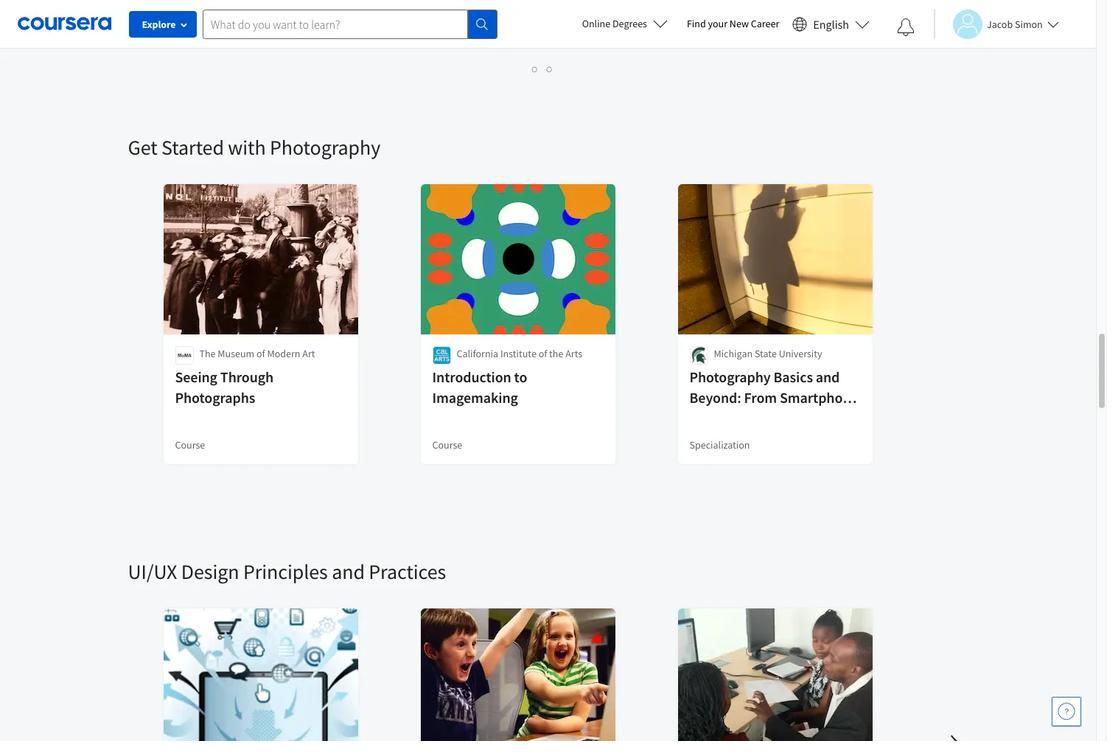 Task type: describe. For each thing, give the bounding box(es) containing it.
find
[[687, 17, 706, 30]]

practices
[[369, 559, 446, 585]]

1 button
[[528, 60, 542, 77]]

and inside 'photography basics and beyond: from smartphone to dslr'
[[816, 368, 840, 386]]

california
[[457, 347, 498, 360]]

photography basics and beyond: from smartphone to dslr
[[690, 368, 858, 427]]

design
[[181, 559, 239, 585]]

jacob simon button
[[934, 9, 1059, 39]]

2
[[547, 62, 553, 76]]

ui/ux design principles and practices carousel element
[[128, 514, 1107, 741]]

career
[[751, 17, 779, 30]]

michigan
[[714, 347, 753, 360]]

of for introduction to imagemaking
[[539, 347, 547, 360]]

find your new career link
[[680, 15, 787, 33]]

degrees
[[612, 17, 647, 30]]

california institute of the arts
[[457, 347, 582, 360]]

imagemaking
[[432, 388, 518, 407]]

arts
[[565, 347, 582, 360]]

and inside ui/ux design principles and practices carousel element
[[332, 559, 365, 585]]

interaction design specialization by university of california san diego, image
[[163, 609, 359, 741]]

started
[[161, 134, 224, 161]]

online degrees
[[582, 17, 647, 30]]

the museum of modern art image
[[175, 346, 193, 365]]

photographs
[[175, 388, 255, 407]]

introduction to imagemaking
[[432, 368, 527, 407]]

get started with photography carousel element
[[128, 90, 968, 514]]

dslr
[[705, 409, 739, 427]]

to inside 'photography basics and beyond: from smartphone to dslr'
[[690, 409, 703, 427]]

get started with photography
[[128, 134, 380, 161]]

show notifications image
[[897, 18, 915, 36]]

university
[[779, 347, 822, 360]]

explore button
[[129, 11, 197, 38]]

ui/ux design principles and practices
[[128, 559, 446, 585]]

beyond:
[[690, 388, 741, 407]]

michigan state university image
[[690, 346, 708, 365]]

michigan state university
[[714, 347, 822, 360]]

california institute of the arts image
[[432, 346, 451, 365]]

What do you want to learn? text field
[[203, 9, 468, 39]]

online degrees button
[[570, 7, 680, 40]]

list containing 1
[[165, 60, 920, 77]]

with
[[228, 134, 266, 161]]

art
[[302, 347, 315, 360]]

english
[[813, 17, 849, 31]]

museum
[[218, 347, 254, 360]]

modern
[[267, 347, 300, 360]]

from
[[744, 388, 777, 407]]

evaluating user interfaces course by university of minnesota, image
[[678, 609, 873, 741]]

explore
[[142, 18, 176, 31]]

seeing
[[175, 368, 217, 386]]



Task type: locate. For each thing, give the bounding box(es) containing it.
0 horizontal spatial course link
[[162, 0, 359, 41]]

get
[[128, 134, 157, 161]]

1
[[532, 62, 538, 76]]

ui/ux
[[128, 559, 177, 585]]

state
[[755, 347, 777, 360]]

find your new career
[[687, 17, 779, 30]]

1 horizontal spatial and
[[816, 368, 840, 386]]

0 horizontal spatial to
[[514, 368, 527, 386]]

to
[[514, 368, 527, 386], [690, 409, 703, 427]]

to down the california institute of the arts
[[514, 368, 527, 386]]

the
[[199, 347, 216, 360]]

simon
[[1015, 17, 1043, 31]]

1 horizontal spatial photography
[[690, 368, 771, 386]]

the
[[549, 347, 563, 360]]

2 of from the left
[[539, 347, 547, 360]]

2 button
[[542, 60, 557, 77]]

of left the at the top of the page
[[539, 347, 547, 360]]

coursera image
[[18, 12, 111, 36]]

smartphone
[[780, 388, 858, 407]]

1 horizontal spatial of
[[539, 347, 547, 360]]

course link
[[162, 0, 359, 41], [676, 0, 874, 41]]

0 horizontal spatial photography
[[270, 134, 380, 161]]

jacob simon
[[987, 17, 1043, 31]]

1 vertical spatial and
[[332, 559, 365, 585]]

jacob
[[987, 17, 1013, 31]]

1 horizontal spatial to
[[690, 409, 703, 427]]

specialization
[[690, 439, 750, 452]]

of
[[256, 347, 265, 360], [539, 347, 547, 360]]

basics
[[774, 368, 813, 386]]

1 vertical spatial to
[[690, 409, 703, 427]]

0 vertical spatial to
[[514, 368, 527, 386]]

list
[[165, 60, 920, 77]]

photography
[[270, 134, 380, 161], [690, 368, 771, 386]]

1 course link from the left
[[162, 0, 359, 41]]

1 of from the left
[[256, 347, 265, 360]]

the museum of modern art
[[199, 347, 315, 360]]

your
[[708, 17, 728, 30]]

new
[[730, 17, 749, 30]]

institute
[[500, 347, 536, 360]]

next slide image
[[939, 730, 974, 741]]

online
[[582, 17, 610, 30]]

and
[[816, 368, 840, 386], [332, 559, 365, 585]]

chevron down image
[[57, 22, 67, 33]]

principles
[[243, 559, 328, 585]]

introduction to ui design course by university of minnesota, image
[[420, 609, 616, 741]]

0 vertical spatial and
[[816, 368, 840, 386]]

seeing through photographs
[[175, 368, 274, 407]]

to left dslr
[[690, 409, 703, 427]]

None search field
[[203, 9, 498, 39]]

and left practices
[[332, 559, 365, 585]]

and up smartphone
[[816, 368, 840, 386]]

introduction
[[432, 368, 511, 386]]

0 horizontal spatial and
[[332, 559, 365, 585]]

to inside the introduction to imagemaking
[[514, 368, 527, 386]]

through
[[220, 368, 274, 386]]

2 course link from the left
[[676, 0, 874, 41]]

1 horizontal spatial course link
[[676, 0, 874, 41]]

course
[[175, 14, 205, 27], [690, 14, 720, 27], [175, 439, 205, 452], [432, 439, 462, 452]]

0 horizontal spatial of
[[256, 347, 265, 360]]

of left modern in the top left of the page
[[256, 347, 265, 360]]

1 vertical spatial photography
[[690, 368, 771, 386]]

of for seeing through photographs
[[256, 347, 265, 360]]

photography inside 'photography basics and beyond: from smartphone to dslr'
[[690, 368, 771, 386]]

english button
[[787, 0, 876, 48]]

0 vertical spatial photography
[[270, 134, 380, 161]]

help center image
[[1058, 703, 1075, 721]]



Task type: vqa. For each thing, say whether or not it's contained in the screenshot.
Photography
yes



